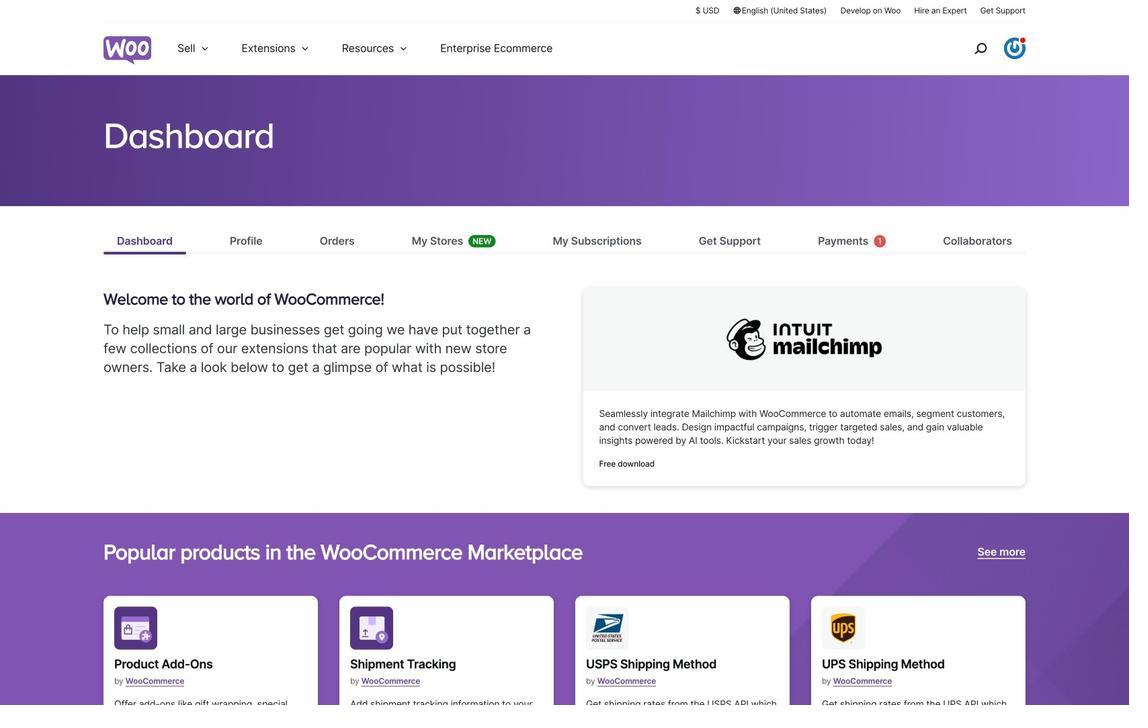 Task type: locate. For each thing, give the bounding box(es) containing it.
search image
[[970, 38, 992, 59]]

open account menu image
[[1005, 38, 1026, 59]]



Task type: describe. For each thing, give the bounding box(es) containing it.
service navigation menu element
[[946, 27, 1026, 70]]



Task type: vqa. For each thing, say whether or not it's contained in the screenshot.
Open account menu icon at the top right of the page
yes



